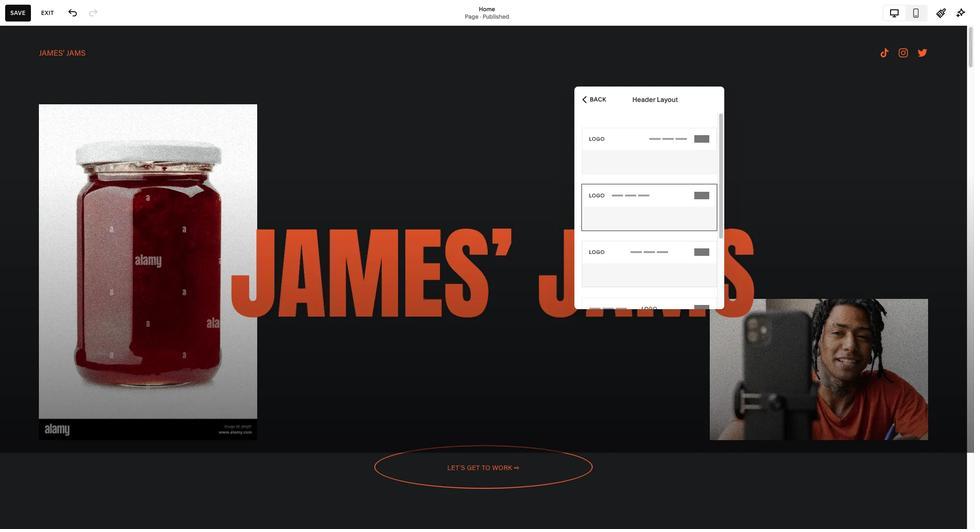 Task type: vqa. For each thing, say whether or not it's contained in the screenshot.
also
no



Task type: describe. For each thing, give the bounding box(es) containing it.
home page · published
[[465, 5, 509, 20]]

asset library link
[[15, 357, 104, 368]]

asset
[[15, 357, 36, 367]]

peterson
[[56, 422, 80, 429]]

·
[[480, 13, 481, 20]]

library
[[37, 357, 62, 367]]

website
[[15, 58, 45, 67]]

help link
[[15, 391, 32, 401]]

scheduling link
[[15, 142, 104, 153]]

back
[[590, 96, 606, 103]]

exit button
[[36, 4, 59, 21]]

header
[[633, 95, 655, 104]]

contacts
[[15, 109, 48, 118]]

save
[[10, 9, 26, 16]]

scheduling
[[15, 142, 56, 152]]

page
[[465, 13, 479, 20]]

james.peterson1902@gmail.com
[[37, 429, 123, 436]]

asset library
[[15, 357, 62, 367]]

save button
[[5, 4, 31, 21]]

exit
[[41, 9, 54, 16]]



Task type: locate. For each thing, give the bounding box(es) containing it.
settings link
[[15, 374, 104, 385]]

james
[[37, 422, 55, 429]]

website link
[[15, 58, 104, 69]]

analytics link
[[15, 125, 104, 136]]

analytics
[[15, 126, 48, 135]]

tab list
[[884, 5, 927, 20]]

settings
[[15, 374, 45, 384]]

james peterson james.peterson1902@gmail.com
[[37, 422, 123, 436]]

contacts link
[[15, 108, 104, 119]]

header layout
[[633, 95, 678, 104]]

back button
[[580, 89, 609, 110]]

published
[[483, 13, 509, 20]]

layout
[[657, 95, 678, 104]]

home
[[479, 5, 495, 12]]

help
[[15, 391, 32, 400]]



